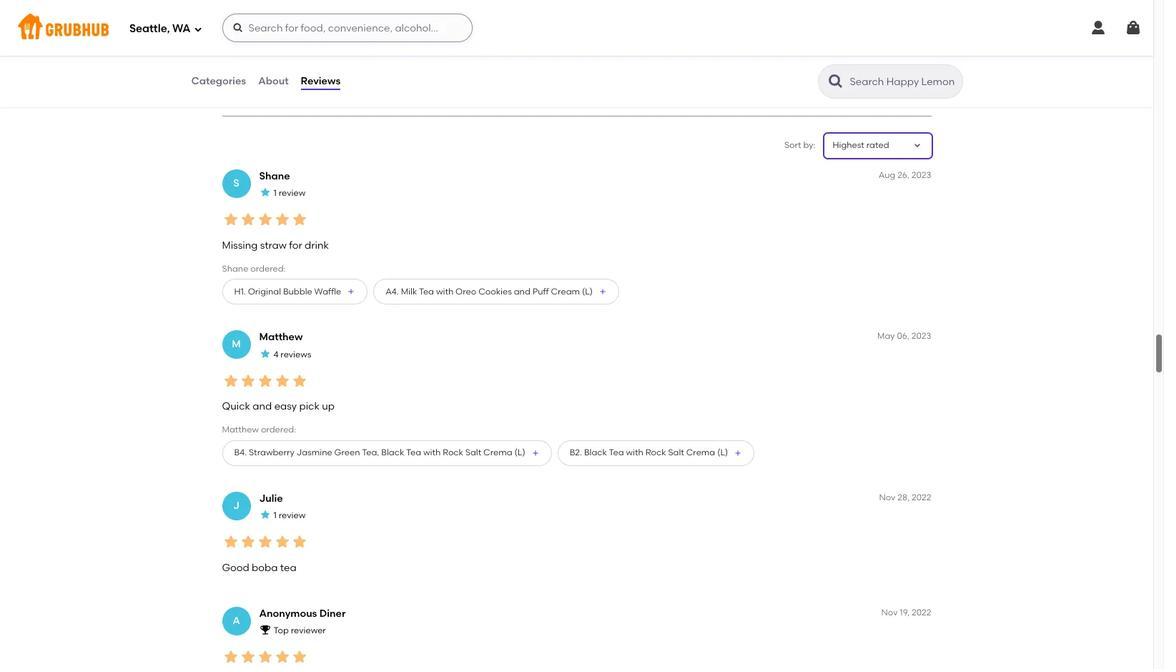 Task type: vqa. For each thing, say whether or not it's contained in the screenshot.
the top Sweet Butter Kitchen logo
no



Task type: describe. For each thing, give the bounding box(es) containing it.
(l) inside button
[[582, 287, 593, 297]]

Sort by: field
[[833, 140, 889, 152]]

h1.
[[234, 287, 246, 297]]

nov for anonymous diner
[[882, 608, 898, 618]]

4
[[274, 350, 279, 360]]

review for shane
[[279, 188, 306, 198]]

ordered: for and
[[261, 425, 296, 435]]

categories
[[191, 75, 246, 87]]

shane ordered:
[[222, 264, 286, 274]]

sort by:
[[785, 140, 816, 150]]

search icon image
[[827, 73, 844, 90]]

highest
[[833, 140, 865, 150]]

crema inside 'button'
[[484, 448, 513, 458]]

1 for julie
[[274, 511, 277, 521]]

black inside 'button'
[[381, 448, 404, 458]]

1 review for julie
[[274, 511, 306, 521]]

2023 for quick and easy pick up
[[912, 331, 932, 341]]

ratings
[[250, 28, 284, 40]]

a4. milk tea with oreo cookies and puff cream (l) button
[[374, 279, 619, 305]]

Search for food, convenience, alcohol... search field
[[222, 14, 472, 42]]

2023 for missing straw for drink
[[912, 170, 932, 180]]

ordered: for straw
[[251, 264, 286, 274]]

a4. milk tea with oreo cookies and puff cream (l)
[[386, 287, 593, 297]]

good boba tea
[[222, 562, 297, 574]]

aug
[[879, 170, 896, 180]]

review for julie
[[279, 511, 306, 521]]

sort
[[785, 140, 801, 150]]

green
[[334, 448, 360, 458]]

rated
[[867, 140, 889, 150]]

1 for shane
[[274, 188, 277, 198]]

puff
[[533, 287, 549, 297]]

waffle
[[314, 287, 341, 297]]

categories button
[[191, 56, 247, 107]]

a
[[233, 615, 240, 627]]

black inside button
[[584, 448, 607, 458]]

b2.
[[570, 448, 582, 458]]

26,
[[898, 170, 910, 180]]

reviews button
[[300, 56, 341, 107]]

Search Happy Lemon search field
[[849, 75, 958, 89]]

drink
[[305, 239, 329, 251]]

h1. original bubble waffle button
[[222, 279, 368, 305]]

anonymous
[[259, 608, 317, 620]]

original
[[248, 287, 281, 297]]

b4. strawberry jasmine green tea, black tea with rock salt crema (l) button
[[222, 440, 552, 466]]

19,
[[900, 608, 910, 618]]

b2. black tea with rock salt crema (l)
[[570, 448, 728, 458]]

nov 28, 2022
[[879, 493, 932, 503]]

tea inside 'button'
[[406, 448, 421, 458]]

about
[[258, 75, 289, 87]]

seattle, wa
[[129, 22, 191, 35]]

shane for shane
[[259, 170, 290, 182]]

jasmine
[[297, 448, 332, 458]]

aug 26, 2023
[[879, 170, 932, 180]]

with for quick and easy pick up
[[626, 448, 644, 458]]

anonymous diner
[[259, 608, 346, 620]]

b2. black tea with rock salt crema (l) button
[[558, 440, 755, 466]]

good inside 91 good food
[[231, 69, 254, 79]]

reviews
[[281, 350, 311, 360]]

by:
[[803, 140, 816, 150]]

highest rated
[[833, 140, 889, 150]]

with for missing straw for drink
[[436, 287, 454, 297]]

reviewer
[[291, 626, 326, 636]]

food
[[256, 69, 275, 79]]

about button
[[258, 56, 289, 107]]

missing
[[222, 239, 258, 251]]

easy
[[274, 401, 297, 413]]

cookies
[[479, 287, 512, 297]]

91 for 91 good food
[[231, 54, 241, 66]]



Task type: locate. For each thing, give the bounding box(es) containing it.
4 reviews
[[274, 350, 311, 360]]

90
[[298, 54, 311, 66]]

1 1 from the top
[[274, 188, 277, 198]]

matthew for matthew
[[259, 331, 303, 343]]

star icon image
[[231, 3, 251, 23], [251, 3, 271, 23], [271, 3, 291, 23], [291, 3, 311, 23], [311, 3, 331, 23], [259, 187, 271, 198], [222, 211, 239, 228], [239, 211, 256, 228], [256, 211, 274, 228], [274, 211, 291, 228], [291, 211, 308, 228], [259, 348, 271, 359], [222, 372, 239, 390], [239, 372, 256, 390], [256, 372, 274, 390], [274, 372, 291, 390], [291, 372, 308, 390], [259, 509, 271, 521], [222, 534, 239, 551], [239, 534, 256, 551], [256, 534, 274, 551], [274, 534, 291, 551], [291, 534, 308, 551], [222, 649, 239, 666], [239, 649, 256, 666], [256, 649, 274, 666], [274, 649, 291, 666], [291, 649, 308, 666]]

with inside 'button'
[[423, 448, 441, 458]]

plus icon image for b2. black tea with rock salt crema (l)
[[734, 449, 743, 458]]

rock
[[443, 448, 463, 458], [646, 448, 666, 458]]

plus icon image inside b4. strawberry jasmine green tea, black tea with rock salt crema (l) 'button'
[[531, 449, 540, 458]]

tea right b2.
[[609, 448, 624, 458]]

294
[[231, 28, 248, 40]]

shane up the h1.
[[222, 264, 248, 274]]

rock inside 'button'
[[443, 448, 463, 458]]

1 horizontal spatial salt
[[668, 448, 684, 458]]

1 horizontal spatial 91
[[366, 54, 376, 66]]

nov for julie
[[879, 493, 896, 503]]

tea inside button
[[609, 448, 624, 458]]

2022 right '28,'
[[912, 493, 932, 503]]

good
[[231, 69, 254, 79], [222, 562, 249, 574]]

and inside button
[[514, 287, 531, 297]]

m
[[232, 338, 241, 350]]

review
[[279, 188, 306, 198], [279, 511, 306, 521]]

plus icon image for a4. milk tea with oreo cookies and puff cream (l)
[[599, 288, 607, 296]]

28,
[[898, 493, 910, 503]]

with right b2.
[[626, 448, 644, 458]]

2 2023 from the top
[[912, 331, 932, 341]]

2 2022 from the top
[[912, 608, 932, 618]]

2 black from the left
[[584, 448, 607, 458]]

2 review from the top
[[279, 511, 306, 521]]

1 vertical spatial ordered:
[[261, 425, 296, 435]]

salt
[[465, 448, 481, 458], [668, 448, 684, 458]]

2 1 review from the top
[[274, 511, 306, 521]]

oreo
[[456, 287, 477, 297]]

0 vertical spatial review
[[279, 188, 306, 198]]

0 vertical spatial and
[[514, 287, 531, 297]]

91 inside 91 good food
[[231, 54, 241, 66]]

tea for missing straw for drink
[[419, 287, 434, 297]]

1 horizontal spatial and
[[514, 287, 531, 297]]

0 horizontal spatial and
[[253, 401, 272, 413]]

matthew for matthew ordered:
[[222, 425, 259, 435]]

for
[[289, 239, 302, 251]]

with
[[436, 287, 454, 297], [423, 448, 441, 458], [626, 448, 644, 458]]

2 rock from the left
[[646, 448, 666, 458]]

nov
[[879, 493, 896, 503], [882, 608, 898, 618]]

shane
[[259, 170, 290, 182], [222, 264, 248, 274]]

0 vertical spatial shane
[[259, 170, 290, 182]]

main navigation navigation
[[0, 0, 1154, 56]]

2 horizontal spatial (l)
[[717, 448, 728, 458]]

1 vertical spatial and
[[253, 401, 272, 413]]

2 1 from the top
[[274, 511, 277, 521]]

review down julie
[[279, 511, 306, 521]]

s
[[233, 177, 239, 189]]

91 for 91
[[366, 54, 376, 66]]

up
[[322, 401, 335, 413]]

1 review
[[274, 188, 306, 198], [274, 511, 306, 521]]

1 vertical spatial 1 review
[[274, 511, 306, 521]]

plus icon image
[[347, 288, 356, 296], [599, 288, 607, 296], [531, 449, 540, 458], [734, 449, 743, 458]]

rock inside button
[[646, 448, 666, 458]]

ordered: up original
[[251, 264, 286, 274]]

plus icon image inside a4. milk tea with oreo cookies and puff cream (l) button
[[599, 288, 607, 296]]

91 good food
[[231, 54, 275, 79]]

1 horizontal spatial (l)
[[582, 287, 593, 297]]

91 down search for food, convenience, alcohol... search field
[[366, 54, 376, 66]]

0 vertical spatial 2022
[[912, 493, 932, 503]]

0 vertical spatial ordered:
[[251, 264, 286, 274]]

1 right s
[[274, 188, 277, 198]]

1 horizontal spatial rock
[[646, 448, 666, 458]]

review up for
[[279, 188, 306, 198]]

caret down icon image
[[912, 140, 923, 152]]

and left puff at top left
[[514, 287, 531, 297]]

with left oreo on the top of page
[[436, 287, 454, 297]]

delivery
[[298, 84, 331, 94]]

0 horizontal spatial 91
[[231, 54, 241, 66]]

1 down julie
[[274, 511, 277, 521]]

0 horizontal spatial shane
[[222, 264, 248, 274]]

2023
[[912, 170, 932, 180], [912, 331, 932, 341]]

black
[[381, 448, 404, 458], [584, 448, 607, 458]]

plus icon image for b4. strawberry jasmine green tea, black tea with rock salt crema (l)
[[531, 449, 540, 458]]

plus icon image inside h1. original bubble waffle button
[[347, 288, 356, 296]]

and
[[514, 287, 531, 297], [253, 401, 272, 413]]

1 review down julie
[[274, 511, 306, 521]]

julie
[[259, 493, 283, 505]]

0 horizontal spatial crema
[[484, 448, 513, 458]]

0 horizontal spatial black
[[381, 448, 404, 458]]

matthew up b4.
[[222, 425, 259, 435]]

strawberry
[[249, 448, 295, 458]]

0 horizontal spatial salt
[[465, 448, 481, 458]]

(l)
[[582, 287, 593, 297], [515, 448, 525, 458], [717, 448, 728, 458]]

2 crema from the left
[[686, 448, 715, 458]]

plus icon image for h1. original bubble waffle
[[347, 288, 356, 296]]

matthew up 4
[[259, 331, 303, 343]]

2023 right '06,'
[[912, 331, 932, 341]]

1 black from the left
[[381, 448, 404, 458]]

tea
[[280, 562, 297, 574]]

trophy icon image
[[259, 625, 271, 636]]

1 rock from the left
[[443, 448, 463, 458]]

1 vertical spatial 1
[[274, 511, 277, 521]]

91 down 294 on the top left of the page
[[231, 54, 241, 66]]

0 vertical spatial matthew
[[259, 331, 303, 343]]

0 horizontal spatial rock
[[443, 448, 463, 458]]

quick
[[222, 401, 250, 413]]

missing straw for drink
[[222, 239, 329, 251]]

0 vertical spatial 1 review
[[274, 188, 306, 198]]

2022 right 19,
[[912, 608, 932, 618]]

tea,
[[362, 448, 379, 458]]

boba
[[252, 562, 278, 574]]

1 review for shane
[[274, 188, 306, 198]]

tea for quick and easy pick up
[[609, 448, 624, 458]]

may 06, 2023
[[878, 331, 932, 341]]

nov 19, 2022
[[882, 608, 932, 618]]

1 horizontal spatial crema
[[686, 448, 715, 458]]

with inside button
[[436, 287, 454, 297]]

b4. strawberry jasmine green tea, black tea with rock salt crema (l)
[[234, 448, 525, 458]]

b4.
[[234, 448, 247, 458]]

2022
[[912, 493, 932, 503], [912, 608, 932, 618]]

bubble
[[283, 287, 312, 297]]

cream
[[551, 287, 580, 297]]

1 vertical spatial nov
[[882, 608, 898, 618]]

90 on time delivery
[[298, 54, 332, 94]]

wa
[[172, 22, 191, 35]]

0 horizontal spatial (l)
[[515, 448, 525, 458]]

diner
[[320, 608, 346, 620]]

tea inside button
[[419, 287, 434, 297]]

pick
[[299, 401, 320, 413]]

shane right s
[[259, 170, 290, 182]]

plus icon image inside b2. black tea with rock salt crema (l) button
[[734, 449, 743, 458]]

black right 'tea,'
[[381, 448, 404, 458]]

seattle,
[[129, 22, 170, 35]]

with inside button
[[626, 448, 644, 458]]

top reviewer
[[274, 626, 326, 636]]

h1. original bubble waffle
[[234, 287, 341, 297]]

0 vertical spatial good
[[231, 69, 254, 79]]

1 91 from the left
[[231, 54, 241, 66]]

1
[[274, 188, 277, 198], [274, 511, 277, 521]]

nov left 19,
[[882, 608, 898, 618]]

on
[[298, 69, 311, 79]]

milk
[[401, 287, 417, 297]]

and left the easy on the left of page
[[253, 401, 272, 413]]

ordered: down 'quick and easy pick up' in the left bottom of the page
[[261, 425, 296, 435]]

tea right 'tea,'
[[406, 448, 421, 458]]

1 2022 from the top
[[912, 493, 932, 503]]

91
[[231, 54, 241, 66], [366, 54, 376, 66]]

1 review from the top
[[279, 188, 306, 198]]

a4.
[[386, 287, 399, 297]]

0 vertical spatial nov
[[879, 493, 896, 503]]

0 vertical spatial 1
[[274, 188, 277, 198]]

2 91 from the left
[[366, 54, 376, 66]]

1 vertical spatial 2023
[[912, 331, 932, 341]]

1 review up for
[[274, 188, 306, 198]]

salt inside button
[[668, 448, 684, 458]]

j
[[233, 500, 240, 512]]

ordered:
[[251, 264, 286, 274], [261, 425, 296, 435]]

2023 right 26,
[[912, 170, 932, 180]]

2022 for julie
[[912, 493, 932, 503]]

0 vertical spatial 2023
[[912, 170, 932, 180]]

matthew ordered:
[[222, 425, 296, 435]]

294 ratings
[[231, 28, 284, 40]]

svg image
[[1090, 19, 1107, 36], [1125, 19, 1142, 36], [232, 22, 244, 34], [194, 25, 202, 33]]

top
[[274, 626, 289, 636]]

1 vertical spatial shane
[[222, 264, 248, 274]]

salt inside 'button'
[[465, 448, 481, 458]]

time
[[313, 69, 332, 79]]

06,
[[897, 331, 910, 341]]

good left food on the left of page
[[231, 69, 254, 79]]

straw
[[260, 239, 287, 251]]

1 crema from the left
[[484, 448, 513, 458]]

reviews
[[301, 75, 341, 87]]

tea right milk
[[419, 287, 434, 297]]

black right b2.
[[584, 448, 607, 458]]

(l) inside 'button'
[[515, 448, 525, 458]]

matthew
[[259, 331, 303, 343], [222, 425, 259, 435]]

tea
[[419, 287, 434, 297], [406, 448, 421, 458], [609, 448, 624, 458]]

1 1 review from the top
[[274, 188, 306, 198]]

good left boba
[[222, 562, 249, 574]]

(l) inside button
[[717, 448, 728, 458]]

quick and easy pick up
[[222, 401, 335, 413]]

1 vertical spatial review
[[279, 511, 306, 521]]

crema inside button
[[686, 448, 715, 458]]

nov left '28,'
[[879, 493, 896, 503]]

1 horizontal spatial black
[[584, 448, 607, 458]]

1 vertical spatial matthew
[[222, 425, 259, 435]]

1 2023 from the top
[[912, 170, 932, 180]]

2022 for anonymous diner
[[912, 608, 932, 618]]

1 vertical spatial good
[[222, 562, 249, 574]]

with right 'tea,'
[[423, 448, 441, 458]]

1 vertical spatial 2022
[[912, 608, 932, 618]]

1 salt from the left
[[465, 448, 481, 458]]

1 horizontal spatial shane
[[259, 170, 290, 182]]

2 salt from the left
[[668, 448, 684, 458]]

may
[[878, 331, 895, 341]]

shane for shane ordered:
[[222, 264, 248, 274]]

crema
[[484, 448, 513, 458], [686, 448, 715, 458]]



